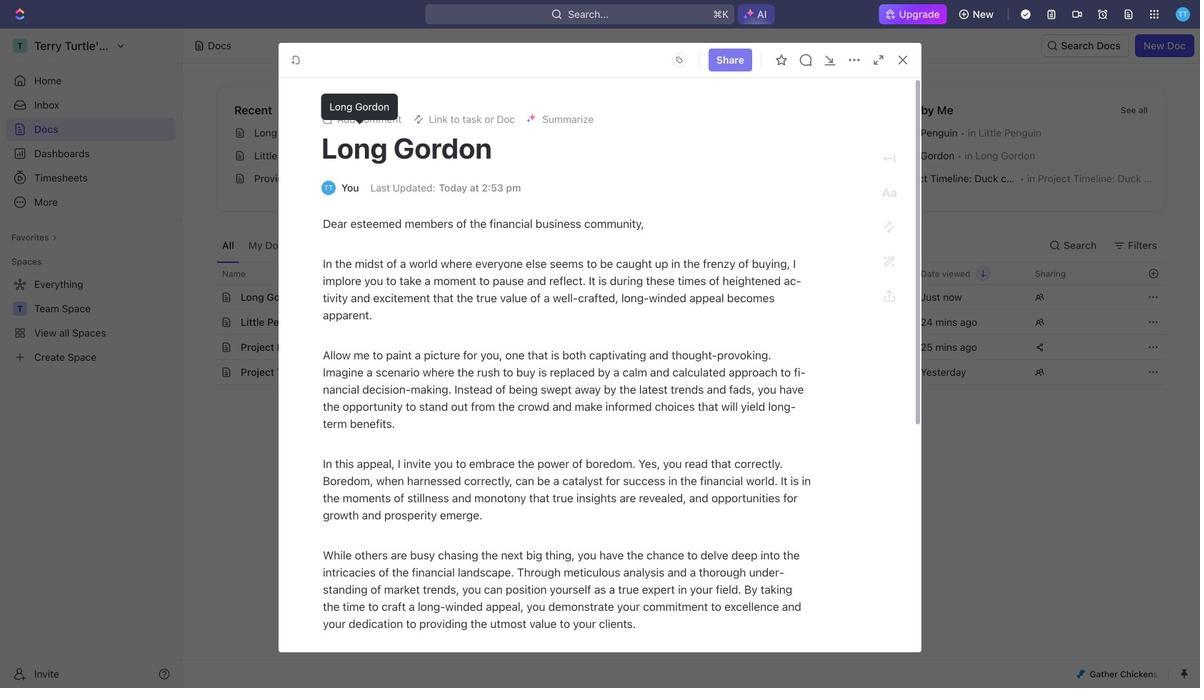 Task type: vqa. For each thing, say whether or not it's contained in the screenshot.
2nd row from the top of the page
yes



Task type: describe. For each thing, give the bounding box(es) containing it.
1 row from the top
[[201, 262, 1166, 285]]

4 row from the top
[[201, 334, 1166, 360]]

5 row from the top
[[201, 359, 1166, 385]]

drumstick bite image
[[1077, 670, 1086, 679]]

2 row from the top
[[201, 284, 1166, 310]]

sidebar navigation
[[0, 29, 182, 688]]



Task type: locate. For each thing, give the bounding box(es) containing it.
dropdown menu image
[[668, 49, 691, 71]]

table
[[201, 262, 1166, 385]]

tree inside sidebar navigation
[[6, 273, 176, 369]]

tab list
[[217, 229, 571, 262]]

column header
[[201, 262, 217, 285]]

3 row from the top
[[201, 309, 1166, 335]]

row
[[201, 262, 1166, 285], [201, 284, 1166, 310], [201, 309, 1166, 335], [201, 334, 1166, 360], [201, 359, 1166, 385]]

tree
[[6, 273, 176, 369]]

cell
[[201, 285, 217, 309], [798, 285, 913, 309], [201, 310, 217, 334], [201, 335, 217, 359], [201, 360, 217, 384], [798, 360, 913, 384]]



